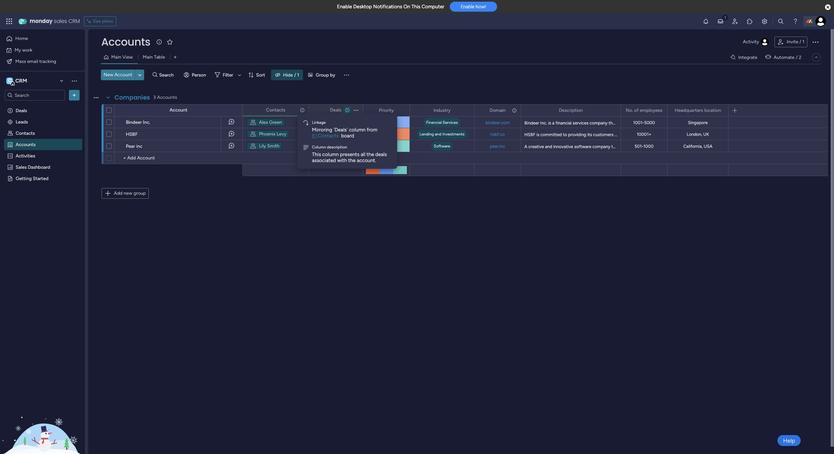 Task type: locate. For each thing, give the bounding box(es) containing it.
0 horizontal spatial 2
[[336, 143, 338, 149]]

workspace options image
[[71, 78, 78, 84]]

deals up leads
[[16, 108, 27, 113]]

view
[[122, 54, 133, 60]]

svg image left alex
[[250, 119, 257, 126]]

arrow down image
[[236, 71, 244, 79]]

deals up deal 1
[[330, 107, 342, 113]]

0 horizontal spatial 1
[[297, 72, 299, 78]]

company up 'customers'
[[590, 121, 608, 126]]

computer
[[422, 4, 445, 10]]

deal inside 'element'
[[326, 143, 335, 149]]

1 vertical spatial /
[[797, 54, 798, 60]]

1
[[803, 39, 805, 45], [297, 72, 299, 78], [336, 120, 338, 125]]

with down provides
[[615, 132, 624, 137]]

experience,
[[659, 132, 681, 137]]

deal up mirroring on the top left of the page
[[326, 120, 335, 125]]

0 vertical spatial svg image
[[250, 119, 257, 126]]

Domain field
[[488, 107, 508, 114]]

headquarters location
[[675, 107, 722, 113]]

help image
[[793, 18, 799, 25]]

/ right hide
[[294, 72, 296, 78]]

new
[[124, 191, 132, 196]]

contacts up deal 2 'element'
[[318, 133, 339, 139]]

deal for deal 2
[[326, 143, 335, 149]]

contacts up 'green' at the left top of the page
[[266, 107, 286, 113]]

0 vertical spatial column
[[349, 127, 366, 133]]

this right on
[[412, 4, 421, 10]]

column information image right domain field
[[512, 108, 518, 113]]

that
[[609, 121, 617, 126], [612, 144, 620, 149]]

1 for invite / 1
[[803, 39, 805, 45]]

0 vertical spatial of
[[635, 107, 639, 113]]

deal down contacts link
[[326, 143, 335, 149]]

contacts inside field
[[266, 107, 286, 113]]

notifications
[[373, 4, 403, 10]]

that left provides
[[609, 121, 617, 126]]

0 horizontal spatial hsbf
[[126, 132, 138, 137]]

1 horizontal spatial this
[[412, 4, 421, 10]]

option
[[0, 104, 85, 106]]

see plans button
[[84, 16, 116, 26]]

workspace selection element
[[6, 77, 28, 86]]

enable now! button
[[450, 2, 497, 12]]

svg image left phoenix
[[250, 131, 257, 138]]

1 vertical spatial company
[[593, 144, 611, 149]]

inc. down the 'companies' field
[[143, 120, 150, 125]]

each
[[724, 144, 733, 149]]

is
[[549, 121, 552, 126], [537, 132, 540, 137]]

search everything image
[[778, 18, 785, 25]]

1 horizontal spatial enable
[[461, 4, 475, 9]]

1 main from the left
[[111, 54, 121, 60]]

associated
[[312, 158, 336, 164]]

column
[[312, 145, 326, 150]]

0 horizontal spatial accounts
[[16, 142, 36, 147]]

integrate
[[739, 54, 758, 60]]

and up including on the top right of page
[[753, 121, 761, 126]]

menu image
[[343, 72, 350, 78]]

0 horizontal spatial a
[[553, 121, 555, 126]]

enable left desktop
[[337, 4, 352, 10]]

services
[[573, 121, 589, 126], [710, 121, 726, 126]]

0 horizontal spatial this
[[312, 152, 321, 158]]

its
[[588, 132, 593, 137]]

this
[[412, 4, 421, 10], [312, 152, 321, 158]]

phoenix levy
[[259, 131, 287, 137]]

mirroring
[[312, 127, 332, 133]]

2 horizontal spatial of
[[720, 132, 725, 137]]

column information image
[[300, 107, 305, 113]]

1 horizontal spatial options image
[[512, 105, 517, 116]]

people
[[667, 144, 680, 149]]

svg image inside deal 1 element
[[316, 119, 323, 126]]

0 horizontal spatial with
[[338, 158, 347, 164]]

the right all
[[367, 152, 374, 158]]

svg image inside deal 2 'element'
[[316, 143, 323, 150]]

accounts up activities
[[16, 142, 36, 147]]

and left offers at the right of page
[[682, 132, 689, 137]]

group by
[[316, 72, 335, 78]]

options image
[[812, 38, 820, 46], [401, 105, 405, 116], [512, 105, 517, 116]]

bindeer up the pear inc
[[126, 120, 142, 125]]

pear.inc
[[490, 144, 506, 149]]

hsbf up pear
[[126, 132, 138, 137]]

usa
[[704, 144, 713, 149]]

0 vertical spatial accounts
[[101, 34, 151, 49]]

hsbf for hsbf is committed to providing its customers with the best possible experience, and offers a variety of ways to bank, including online, mobile, and in-branch.
[[525, 132, 536, 137]]

of
[[635, 107, 639, 113], [662, 121, 666, 126], [720, 132, 725, 137]]

a left financial at right
[[553, 121, 555, 126]]

2 deal from the top
[[326, 143, 335, 149]]

california, usa
[[684, 144, 713, 149]]

apps image
[[747, 18, 754, 25]]

1 horizontal spatial with
[[615, 132, 624, 137]]

activity button
[[741, 37, 772, 47]]

0 horizontal spatial main
[[111, 54, 121, 60]]

1 horizontal spatial deals
[[330, 107, 342, 113]]

hsbf up a
[[525, 132, 536, 137]]

this down column
[[312, 152, 321, 158]]

main inside button
[[111, 54, 121, 60]]

of right range
[[662, 121, 666, 126]]

1 vertical spatial that
[[612, 144, 620, 149]]

of right no.
[[635, 107, 639, 113]]

inc.
[[143, 120, 150, 125], [541, 121, 548, 126]]

activity
[[744, 39, 760, 45]]

svg image
[[316, 119, 323, 126], [250, 143, 257, 150]]

and right lending
[[435, 132, 442, 137]]

1 for hide / 1
[[297, 72, 299, 78]]

0 horizontal spatial of
[[635, 107, 639, 113]]

Companies field
[[113, 93, 152, 102]]

work
[[22, 47, 32, 53]]

2 horizontal spatial the
[[625, 132, 631, 137]]

0 horizontal spatial crm
[[15, 78, 27, 84]]

bindeer for bindeer inc.
[[126, 120, 142, 125]]

0 horizontal spatial account
[[115, 72, 132, 78]]

leads
[[16, 119, 28, 125]]

pear.inc link
[[489, 144, 507, 149]]

1000
[[644, 144, 654, 149]]

Priority field
[[378, 107, 396, 114]]

0 vertical spatial account
[[115, 72, 132, 78]]

crm inside workspace selection element
[[15, 78, 27, 84]]

financial
[[556, 121, 572, 126]]

of inside field
[[635, 107, 639, 113]]

0 horizontal spatial services
[[573, 121, 589, 126]]

0 horizontal spatial column
[[323, 152, 339, 158]]

lottie animation image
[[0, 387, 85, 455]]

deal 2 element
[[313, 142, 341, 150]]

1 horizontal spatial /
[[797, 54, 798, 60]]

1 horizontal spatial crm
[[68, 17, 80, 25]]

0 horizontal spatial is
[[537, 132, 540, 137]]

1 horizontal spatial column information image
[[512, 108, 518, 113]]

column down deal 2 on the left of page
[[323, 152, 339, 158]]

1 up `deals`
[[336, 120, 338, 125]]

1 vertical spatial 2
[[336, 143, 338, 149]]

services up the providing
[[573, 121, 589, 126]]

see
[[93, 18, 101, 24]]

v2 search image
[[153, 71, 158, 79]]

2 horizontal spatial contacts
[[318, 133, 339, 139]]

providing
[[569, 132, 587, 137]]

svg image inside phoenix levy element
[[250, 131, 257, 138]]

0 vertical spatial is
[[549, 121, 552, 126]]

to down financial at right
[[563, 132, 568, 137]]

svg image inside lily smith 'element'
[[250, 143, 257, 150]]

options image up collapse board header image
[[812, 38, 820, 46]]

2 horizontal spatial 1
[[803, 39, 805, 45]]

2 vertical spatial of
[[720, 132, 725, 137]]

1 vertical spatial of
[[662, 121, 666, 126]]

svg image up mirroring on the top left of the page
[[316, 119, 323, 126]]

1 vertical spatial is
[[537, 132, 540, 137]]

alex green element
[[247, 119, 285, 127]]

0 horizontal spatial deals
[[16, 108, 27, 113]]

1 horizontal spatial services
[[710, 121, 726, 126]]

2 vertical spatial with
[[338, 158, 347, 164]]

enable inside button
[[461, 4, 475, 9]]

add view image
[[174, 55, 177, 60]]

2 horizontal spatial a
[[703, 132, 705, 137]]

and
[[683, 121, 690, 126], [753, 121, 761, 126], [435, 132, 442, 137], [682, 132, 689, 137], [801, 132, 808, 137], [546, 144, 553, 149]]

deal 2
[[326, 143, 338, 149]]

1 vertical spatial column
[[323, 152, 339, 158]]

main
[[111, 54, 121, 60], [143, 54, 153, 60]]

1 horizontal spatial svg image
[[316, 119, 323, 126]]

range
[[649, 121, 660, 126]]

column information image
[[345, 107, 350, 113], [512, 108, 518, 113]]

svg image for phoenix levy
[[250, 131, 257, 138]]

0 horizontal spatial bindeer
[[126, 120, 142, 125]]

1 vertical spatial svg image
[[250, 131, 257, 138]]

crm right sales
[[68, 17, 80, 25]]

the left best on the right top of page
[[625, 132, 631, 137]]

financial
[[426, 120, 442, 125]]

tracking
[[39, 58, 56, 64]]

2 vertical spatial 1
[[336, 120, 338, 125]]

deal
[[326, 120, 335, 125], [326, 143, 335, 149]]

svg image
[[250, 119, 257, 126], [250, 131, 257, 138], [316, 143, 323, 150]]

and right banking
[[683, 121, 690, 126]]

1 vertical spatial with
[[714, 144, 723, 149]]

levy
[[277, 131, 287, 137]]

1 vertical spatial 1
[[297, 72, 299, 78]]

smith
[[267, 143, 280, 149]]

1 inside 'invite / 1' button
[[803, 39, 805, 45]]

enable for enable now!
[[461, 4, 475, 9]]

0 horizontal spatial options image
[[401, 105, 405, 116]]

1 right hide
[[297, 72, 299, 78]]

main inside button
[[143, 54, 153, 60]]

christina overa image
[[816, 16, 827, 27]]

Search in workspace field
[[14, 91, 56, 99]]

group
[[134, 191, 146, 196]]

1 horizontal spatial bindeer
[[525, 121, 540, 126]]

add to favorites image
[[167, 38, 173, 45]]

in-
[[809, 132, 814, 137]]

1 horizontal spatial 1
[[336, 120, 338, 125]]

help button
[[778, 436, 801, 447]]

0 vertical spatial crm
[[68, 17, 80, 25]]

options image right the "priority" "field"
[[401, 105, 405, 116]]

0 vertical spatial svg image
[[316, 119, 323, 126]]

svg image for alex green
[[250, 119, 257, 126]]

svg image down contacts link
[[316, 143, 323, 150]]

svg image inside the alex green element
[[250, 119, 257, 126]]

dapulse close image
[[826, 4, 831, 11]]

options image right domain field
[[512, 105, 517, 116]]

possible
[[642, 132, 658, 137]]

accounts up view
[[101, 34, 151, 49]]

1 horizontal spatial main
[[143, 54, 153, 60]]

0 horizontal spatial /
[[294, 72, 296, 78]]

getting started
[[16, 176, 48, 181]]

svg image left lily
[[250, 143, 257, 150]]

1 horizontal spatial contacts
[[266, 107, 286, 113]]

2 horizontal spatial /
[[800, 39, 802, 45]]

/ for automate
[[797, 54, 798, 60]]

1 vertical spatial this
[[312, 152, 321, 158]]

that left builds
[[612, 144, 620, 149]]

2 vertical spatial svg image
[[316, 143, 323, 150]]

0 horizontal spatial enable
[[337, 4, 352, 10]]

pear inc
[[126, 144, 142, 149]]

email
[[27, 58, 38, 64]]

is up committed
[[549, 121, 552, 126]]

deal 1
[[326, 120, 338, 125]]

2 main from the left
[[143, 54, 153, 60]]

dapulse integrations image
[[731, 55, 736, 60]]

0 horizontal spatial inc.
[[143, 120, 150, 125]]

0 vertical spatial that
[[609, 121, 617, 126]]

bindeer inc.
[[126, 120, 150, 125]]

is up the creative
[[537, 132, 540, 137]]

enable left now!
[[461, 4, 475, 9]]

contacts down leads
[[16, 130, 35, 136]]

other.
[[734, 144, 746, 149]]

0 vertical spatial this
[[412, 4, 421, 10]]

1 vertical spatial crm
[[15, 78, 27, 84]]

employees
[[640, 107, 663, 113]]

1 vertical spatial deal
[[326, 143, 335, 149]]

a
[[525, 144, 528, 149]]

invite
[[787, 39, 799, 45]]

1 horizontal spatial account
[[170, 107, 188, 113]]

column
[[349, 127, 366, 133], [323, 152, 339, 158]]

main left view
[[111, 54, 121, 60]]

the left all
[[349, 158, 356, 164]]

hide / 1
[[283, 72, 299, 78]]

1 horizontal spatial hsbf
[[525, 132, 536, 137]]

a left wide
[[636, 121, 638, 126]]

column information image right deals field
[[345, 107, 350, 113]]

on
[[404, 4, 410, 10]]

phoenix
[[259, 131, 276, 137]]

2 horizontal spatial options image
[[812, 38, 820, 46]]

No. of employees field
[[625, 107, 665, 114]]

/ inside button
[[800, 39, 802, 45]]

medium
[[378, 120, 395, 125]]

options image
[[71, 92, 78, 99], [300, 104, 304, 116], [354, 104, 359, 116], [658, 105, 663, 116], [719, 105, 724, 116]]

inc
[[136, 144, 142, 149]]

/ right automate
[[797, 54, 798, 60]]

0 vertical spatial /
[[800, 39, 802, 45]]

with right usa
[[714, 144, 723, 149]]

0 vertical spatial 2
[[799, 54, 802, 60]]

a right offers at the right of page
[[703, 132, 705, 137]]

Headquarters location field
[[674, 107, 723, 114]]

services up variety
[[710, 121, 726, 126]]

list box
[[0, 103, 85, 274]]

inc. for bindeer inc. is a financial services company that provides a wide range of banking and investing services to individuals and businesses.
[[541, 121, 548, 126]]

a
[[553, 121, 555, 126], [636, 121, 638, 126], [703, 132, 705, 137]]

workspace image
[[6, 77, 13, 85]]

10001+
[[637, 132, 652, 137]]

help
[[657, 144, 666, 149]]

hsbf is committed to providing its customers with the best possible experience, and offers a variety of ways to bank, including online, mobile, and in-branch.
[[525, 132, 828, 137]]

bindeer up the creative
[[525, 121, 540, 126]]

with down description
[[338, 158, 347, 164]]

list box containing deals
[[0, 103, 85, 274]]

committed
[[541, 132, 562, 137]]

/ right the invite
[[800, 39, 802, 45]]

2 vertical spatial /
[[294, 72, 296, 78]]

crm right workspace icon
[[15, 78, 27, 84]]

0 horizontal spatial contacts
[[16, 130, 35, 136]]

2 horizontal spatial with
[[714, 144, 723, 149]]

Accounts field
[[100, 34, 152, 49]]

0 vertical spatial 1
[[803, 39, 805, 45]]

and left in-
[[801, 132, 808, 137]]

1 right the invite
[[803, 39, 805, 45]]

company down 'customers'
[[593, 144, 611, 149]]

location
[[705, 107, 722, 113]]

2
[[799, 54, 802, 60], [336, 143, 338, 149]]

1 horizontal spatial 2
[[799, 54, 802, 60]]

1 horizontal spatial inc.
[[541, 121, 548, 126]]

and down committed
[[546, 144, 553, 149]]

1 vertical spatial svg image
[[250, 143, 257, 150]]

0 horizontal spatial svg image
[[250, 143, 257, 150]]

0 vertical spatial company
[[590, 121, 608, 126]]

main left table
[[143, 54, 153, 60]]

inc. up committed
[[541, 121, 548, 126]]

1 deal from the top
[[326, 120, 335, 125]]

column left from
[[349, 127, 366, 133]]

hide
[[283, 72, 293, 78]]

invite / 1 button
[[775, 37, 808, 47]]

a creative and innovative software company that builds solutions to help people connect virtually with each other.
[[525, 144, 746, 149]]

0 vertical spatial deal
[[326, 120, 335, 125]]

of left 'ways' at the right of page
[[720, 132, 725, 137]]



Task type: vqa. For each thing, say whether or not it's contained in the screenshot.
Task Due Date associated with 3rd Task Due Date Field
no



Task type: describe. For each thing, give the bounding box(es) containing it.
Contacts field
[[265, 106, 287, 114]]

headquarters
[[675, 107, 704, 113]]

linkage
[[312, 120, 326, 125]]

1 horizontal spatial accounts
[[101, 34, 151, 49]]

0 vertical spatial with
[[615, 132, 624, 137]]

1 horizontal spatial of
[[662, 121, 666, 126]]

this inside column description this column presents all the deals associated with the account.
[[312, 152, 321, 158]]

getting
[[16, 176, 32, 181]]

dashboard
[[28, 164, 50, 170]]

autopilot image
[[766, 53, 772, 61]]

svg image for deal
[[316, 119, 323, 126]]

group by button
[[305, 70, 339, 80]]

description
[[327, 145, 347, 150]]

1 horizontal spatial is
[[549, 121, 552, 126]]

svg image for lily
[[250, 143, 257, 150]]

2 inside 'element'
[[336, 143, 338, 149]]

main view
[[111, 54, 133, 60]]

hsbf.co
[[491, 132, 505, 137]]

including
[[753, 132, 771, 137]]

invite members image
[[732, 18, 739, 25]]

main table
[[143, 54, 165, 60]]

Industry field
[[432, 107, 453, 114]]

5000
[[645, 120, 656, 125]]

monday
[[30, 17, 53, 25]]

provides
[[618, 121, 635, 126]]

add
[[114, 191, 123, 196]]

1 vertical spatial accounts
[[16, 142, 36, 147]]

alex green
[[259, 120, 282, 125]]

emails settings image
[[762, 18, 768, 25]]

deal for deal 1
[[326, 120, 335, 125]]

main for main table
[[143, 54, 153, 60]]

hsbf for hsbf
[[126, 132, 138, 137]]

Deals field
[[329, 106, 343, 114]]

c
[[8, 78, 11, 84]]

account inside 'new account' button
[[115, 72, 132, 78]]

table
[[154, 54, 165, 60]]

`deals`
[[334, 127, 348, 133]]

to left 'help'
[[652, 144, 656, 149]]

main for main view
[[111, 54, 121, 60]]

inc. for bindeer inc.
[[143, 120, 150, 125]]

now!
[[476, 4, 486, 9]]

deals inside list box
[[16, 108, 27, 113]]

enable desktop notifications on this computer
[[337, 4, 445, 10]]

sales
[[54, 17, 67, 25]]

+ Add Account text field
[[118, 154, 240, 162]]

monday sales crm
[[30, 17, 80, 25]]

1 horizontal spatial a
[[636, 121, 638, 126]]

lily smith element
[[247, 142, 283, 150]]

singapore
[[689, 120, 708, 125]]

plans
[[102, 18, 113, 24]]

california,
[[684, 144, 703, 149]]

Search field
[[158, 70, 178, 80]]

banking
[[667, 121, 682, 126]]

1 horizontal spatial the
[[367, 152, 374, 158]]

column inside column description this column presents all the deals associated with the account.
[[323, 152, 339, 158]]

sales dashboard
[[16, 164, 50, 170]]

Description field
[[558, 107, 585, 114]]

to up 'ways' at the right of page
[[727, 121, 731, 126]]

financial services
[[426, 120, 458, 125]]

/ for invite
[[800, 39, 802, 45]]

deal 1 element
[[313, 119, 341, 127]]

1 image
[[723, 14, 729, 21]]

/ for hide
[[294, 72, 296, 78]]

services
[[443, 120, 458, 125]]

2 services from the left
[[710, 121, 726, 126]]

main table button
[[138, 52, 170, 63]]

filter button
[[212, 70, 244, 80]]

contacts link
[[312, 133, 339, 139]]

investments
[[443, 132, 465, 137]]

main view button
[[101, 52, 138, 63]]

mass email tracking
[[15, 58, 56, 64]]

angle down image
[[138, 72, 141, 77]]

by
[[330, 72, 335, 78]]

lending and investments
[[420, 132, 465, 137]]

public dashboard image
[[7, 164, 13, 170]]

add new group
[[114, 191, 146, 196]]

lily smith
[[259, 143, 280, 149]]

lending
[[420, 132, 434, 137]]

person button
[[181, 70, 210, 80]]

1 horizontal spatial column
[[349, 127, 366, 133]]

svg image for deal 2
[[316, 143, 323, 150]]

mobile,
[[785, 132, 800, 137]]

with inside column description this column presents all the deals associated with the account.
[[338, 158, 347, 164]]

desktop
[[354, 4, 372, 10]]

0 horizontal spatial the
[[349, 158, 356, 164]]

deals inside field
[[330, 107, 342, 113]]

501-1000
[[635, 144, 654, 149]]

variety
[[706, 132, 719, 137]]

help
[[784, 438, 796, 444]]

no. of employees
[[626, 107, 663, 113]]

see plans
[[93, 18, 113, 24]]

my
[[15, 47, 21, 53]]

501-
[[635, 144, 644, 149]]

0 horizontal spatial column information image
[[345, 107, 350, 113]]

column description this column presents all the deals associated with the account.
[[312, 145, 388, 164]]

from
[[367, 127, 378, 133]]

filter
[[223, 72, 233, 78]]

enable for enable desktop notifications on this computer
[[337, 4, 352, 10]]

priority
[[379, 107, 394, 113]]

my work button
[[4, 45, 72, 55]]

companies
[[115, 93, 150, 102]]

green
[[269, 120, 282, 125]]

to right 'ways' at the right of page
[[737, 132, 741, 137]]

creative
[[529, 144, 544, 149]]

hsbf.co link
[[490, 132, 507, 137]]

person
[[192, 72, 206, 78]]

uk
[[704, 132, 710, 137]]

1001-5000
[[634, 120, 656, 125]]

board
[[341, 133, 354, 139]]

1 inside deal 1 element
[[336, 120, 338, 125]]

1 vertical spatial account
[[170, 107, 188, 113]]

builds
[[621, 144, 632, 149]]

show board description image
[[155, 39, 163, 45]]

lottie animation element
[[0, 387, 85, 455]]

ways
[[726, 132, 735, 137]]

sort button
[[246, 70, 269, 80]]

inbox image
[[718, 18, 724, 25]]

solutions
[[633, 144, 651, 149]]

investing
[[691, 121, 709, 126]]

phoenix levy element
[[247, 130, 290, 138]]

select product image
[[6, 18, 13, 25]]

1 services from the left
[[573, 121, 589, 126]]

businesses.
[[762, 121, 784, 126]]

mass email tracking button
[[4, 56, 72, 67]]

home button
[[4, 33, 72, 44]]

collapse board header image
[[814, 55, 820, 60]]

new account
[[104, 72, 132, 78]]

virtually
[[698, 144, 713, 149]]

notifications image
[[703, 18, 710, 25]]

enable now!
[[461, 4, 486, 9]]

london,
[[687, 132, 703, 137]]

bindeer for bindeer inc. is a financial services company that provides a wide range of banking and investing services to individuals and businesses.
[[525, 121, 540, 126]]

bindeer.com link
[[485, 120, 511, 125]]

branch.
[[814, 132, 828, 137]]

account.
[[357, 158, 377, 164]]

bindeer.com
[[486, 120, 510, 125]]

public board image
[[7, 175, 13, 182]]

contacts inside list box
[[16, 130, 35, 136]]

innovative
[[554, 144, 574, 149]]

automate
[[774, 54, 795, 60]]



